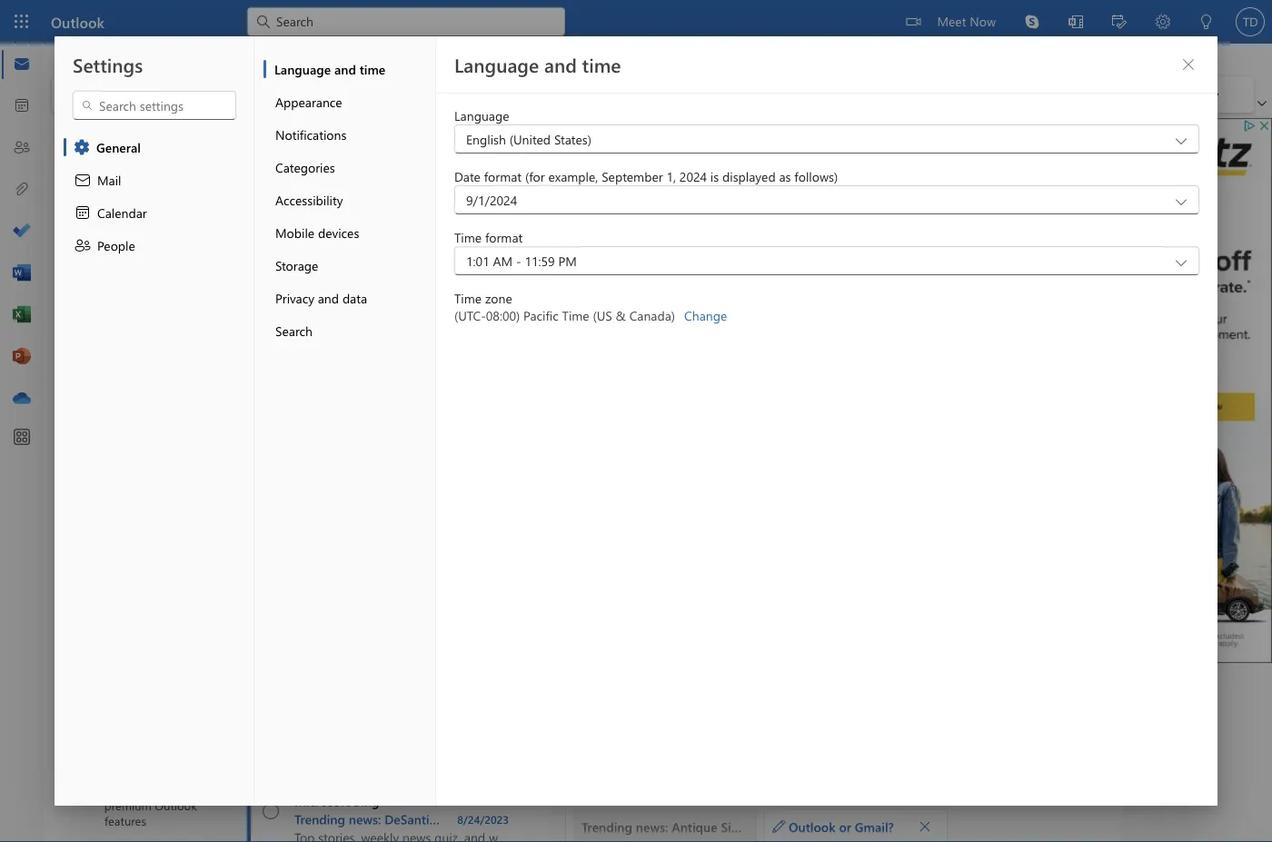 Task type: describe. For each thing, give the bounding box(es) containing it.
news: for desantis
[[349, 811, 381, 828]]

& for canada)
[[616, 307, 626, 324]]

gmail? inside which do you prefer to email with? outlook or gmail? i personally prefer gmail as it is connected to chrome so it makes for using it way easier.
[[871, 295, 916, 313]]

change
[[684, 307, 727, 324]]

7:57
[[1041, 232, 1061, 247]]

8/24/2023
[[457, 812, 509, 827]]

 tree item
[[66, 194, 213, 231]]

insanely
[[465, 189, 513, 205]]

 for inbox
[[264, 134, 279, 148]]

trending news: antique singer sewing machine values & what… and more
[[294, 262, 713, 279]]

9/14/2023
[[459, 264, 509, 278]]

tab list containing home
[[90, 44, 624, 72]]

mike@example.com button
[[651, 183, 789, 204]]

is inside language and region element
[[710, 168, 719, 184]]

 button for folders tree item
[[75, 158, 106, 192]]

insert
[[354, 49, 386, 66]]

 calendar
[[74, 204, 147, 222]]

trending news: putin powerless to complain about china… and more
[[294, 664, 681, 681]]


[[73, 138, 91, 156]]

to left "complain"
[[472, 664, 484, 681]]

language inside language and time button
[[274, 60, 331, 77]]

home
[[104, 49, 138, 66]]

folders
[[110, 165, 158, 185]]

draw
[[508, 49, 537, 66]]

and inside button
[[318, 289, 339, 306]]

to button
[[583, 180, 640, 209]]

to do image
[[13, 223, 31, 241]]

devices
[[318, 224, 359, 241]]

Select a conversation checkbox
[[251, 785, 294, 824]]

privacy
[[275, 289, 314, 306]]

microsoft for trending news: antique singer sewing machine values & what… and more
[[294, 244, 348, 261]]

 for  button to the bottom
[[919, 820, 931, 833]]

bullets image
[[650, 85, 686, 104]]

language and region element
[[454, 106, 1199, 324]]

 button
[[1150, 80, 1187, 109]]

language and time inside tab panel
[[454, 52, 621, 77]]

about
[[544, 664, 579, 681]]

accessibility button
[[264, 184, 435, 216]]

 for microsoft bing
[[264, 254, 279, 269]]

 inside option
[[263, 803, 279, 820]]

appearance button
[[264, 85, 435, 118]]

desantis
[[385, 811, 435, 828]]

settings tab list
[[55, 36, 254, 806]]

 for  button to the right
[[1181, 57, 1196, 72]]

what…
[[616, 262, 656, 279]]

today
[[419, 189, 453, 205]]

use
[[436, 409, 456, 426]]

1 vertical spatial or
[[839, 818, 851, 835]]

select a conversation checkbox for trending
[[251, 457, 294, 496]]

trending for trending news: desantis disappears, vivek rises and woke… and more
[[294, 811, 345, 828]]

 for the basic text group at top
[[293, 89, 304, 100]]

meet
[[937, 12, 966, 29]]

increase indent image
[[759, 85, 795, 104]]

left-rail-appbar navigation
[[4, 44, 40, 420]]

2 select a conversation checkbox from the top
[[251, 531, 294, 570]]


[[81, 99, 94, 112]]

tags group
[[1114, 76, 1187, 113]]

notifications button
[[264, 118, 435, 151]]

bing for antique
[[351, 244, 376, 261]]

am
[[1064, 232, 1080, 247]]

application containing settings
[[0, 0, 1272, 842]]

junk
[[134, 241, 159, 257]]

dialog containing settings
[[0, 0, 1272, 842]]


[[108, 240, 126, 258]]

to left our
[[346, 409, 358, 426]]

saved
[[998, 232, 1025, 247]]

settings heading
[[73, 52, 143, 77]]

language and time inside button
[[274, 60, 386, 77]]

trending for trending news: putin powerless to complain about china… and more
[[294, 664, 343, 681]]

(us
[[593, 307, 612, 324]]

notifications
[[275, 126, 347, 143]]

categories
[[275, 159, 335, 175]]

and inside tab panel
[[544, 52, 577, 77]]

at
[[1028, 232, 1038, 247]]

complain
[[487, 664, 541, 681]]

 inbox
[[108, 204, 166, 222]]

you
[[646, 295, 669, 313]]

clipboard group
[[55, 76, 181, 113]]

features
[[104, 813, 146, 829]]

time inside tab panel
[[582, 52, 621, 77]]

trending news: desantis disappears, vivek rises and woke… and more
[[294, 811, 703, 828]]

mobile
[[275, 224, 315, 241]]

microsoft bing legendary monsters quiz
[[294, 318, 436, 353]]

 button
[[334, 126, 363, 155]]

2 prefer from the left
[[994, 295, 1031, 313]]

time for time zone (utc-08:00) pacific time (us & canada) change
[[454, 289, 482, 306]]


[[62, 50, 81, 70]]

text
[[458, 49, 479, 66]]

powerpoint image
[[13, 348, 31, 366]]

 filter
[[488, 133, 540, 152]]


[[488, 85, 506, 104]]

change button
[[684, 307, 727, 324]]

options
[[566, 49, 610, 66]]

canada)
[[629, 307, 675, 324]]

time for time format
[[454, 229, 482, 245]]

terms
[[384, 409, 417, 426]]

outlook right 
[[789, 818, 836, 835]]

calendar image
[[13, 97, 31, 115]]

as inside which do you prefer to email with? outlook or gmail? i personally prefer gmail as it is connected to chrome so it makes for using it way easier.
[[1075, 295, 1090, 313]]

 button for the basic text group at top
[[291, 82, 305, 107]]

supreme
[[428, 483, 480, 500]]

accessibility
[[275, 191, 343, 208]]

 button
[[406, 80, 443, 109]]

using
[[840, 313, 873, 330]]

singer
[[429, 262, 465, 279]]

 button
[[144, 80, 181, 109]]

bcc button
[[1066, 181, 1095, 210]]

 junk email
[[108, 240, 192, 258]]

folders tree item
[[66, 158, 213, 194]]

ad
[[469, 173, 481, 185]]

microsoft inside microsoft bing legendary monsters quiz
[[294, 318, 348, 334]]

of
[[421, 409, 432, 426]]

easier.
[[915, 313, 957, 330]]

to right you
[[679, 313, 692, 330]]

numbering image
[[686, 85, 722, 104]]

1 horizontal spatial  button
[[1174, 50, 1203, 79]]

inbox heading
[[294, 121, 363, 161]]

settings
[[73, 52, 143, 77]]

word image
[[13, 264, 31, 283]]

machine
[[512, 262, 560, 279]]

3 select a conversation checkbox from the top
[[251, 638, 294, 677]]


[[74, 171, 92, 189]]


[[379, 85, 397, 104]]

zone
[[485, 289, 512, 306]]

is inside which do you prefer to email with? outlook or gmail? i personally prefer gmail as it is connected to chrome so it makes for using it way easier.
[[595, 313, 606, 330]]

(utc-
[[454, 307, 486, 324]]

antique
[[382, 262, 426, 279]]

 tree item
[[66, 231, 213, 267]]

message button
[[262, 44, 340, 72]]

premium
[[104, 798, 151, 813]]

more up 'change' button
[[684, 262, 713, 279]]

news: for should
[[349, 483, 381, 500]]


[[1080, 234, 1093, 246]]

search button
[[264, 314, 435, 347]]

1 vertical spatial  button
[[912, 814, 938, 839]]

language inside language and region element
[[454, 107, 509, 124]]

inbox inside inbox 
[[294, 130, 332, 150]]

woke…
[[601, 811, 644, 828]]

cc
[[1045, 188, 1057, 203]]

3 it from the left
[[876, 313, 885, 330]]

news: for putin
[[347, 664, 378, 681]]

format for date
[[484, 168, 522, 184]]



Task type: vqa. For each thing, say whether or not it's contained in the screenshot.
TAP
no



Task type: locate. For each thing, give the bounding box(es) containing it.

[[972, 140, 987, 154]]

and inside button
[[334, 60, 356, 77]]

document
[[0, 0, 1272, 842]]

2 it from the left
[[764, 313, 772, 330]]

 right 
[[990, 144, 1001, 154]]

microsoft bing for trending news: desantis disappears, vivek rises and woke… and more
[[294, 793, 379, 810]]

dialog
[[0, 0, 1272, 842]]

our
[[361, 409, 381, 426]]

2 vertical spatial microsoft
[[294, 793, 350, 810]]

draw button
[[495, 44, 551, 72]]

tab list
[[90, 44, 624, 72]]

1 prefer from the left
[[672, 295, 709, 313]]

Search settings search field
[[94, 96, 217, 114]]

gmail?
[[871, 295, 916, 313], [855, 818, 894, 835]]

for
[[820, 313, 837, 330]]

pacific
[[523, 307, 559, 324]]

prices
[[543, 189, 577, 205]]

news: left should
[[349, 483, 381, 500]]

0 vertical spatial time
[[454, 229, 482, 245]]

 button
[[1174, 50, 1203, 79], [912, 814, 938, 839]]

1 horizontal spatial 
[[1181, 57, 1196, 72]]

0 horizontal spatial 
[[85, 168, 99, 182]]

temu up accessibility on the left top of the page
[[294, 170, 326, 187]]

way
[[887, 313, 912, 330]]

basic text group
[[189, 76, 911, 113]]

files image
[[13, 181, 31, 199]]

mail
[[97, 171, 121, 188]]

0 vertical spatial gmail?
[[871, 295, 916, 313]]

2 vertical spatial time
[[562, 307, 589, 324]]

2  from the top
[[264, 254, 279, 269]]

language and time tab panel
[[436, 36, 1218, 806]]

1 horizontal spatial as
[[1075, 295, 1090, 313]]

updates
[[294, 409, 342, 426]]

format for time
[[485, 229, 523, 245]]

or right 
[[839, 818, 851, 835]]

1 vertical spatial select a conversation checkbox
[[251, 531, 294, 570]]

monsters
[[357, 336, 409, 353]]

2  from the top
[[263, 254, 279, 271]]

1 horizontal spatial  button
[[291, 82, 305, 107]]

help
[[221, 49, 248, 66]]

language and time heading
[[454, 52, 621, 77]]

temu
[[294, 170, 326, 187], [294, 189, 326, 205]]

 inside checkbox
[[263, 328, 279, 344]]

1 horizontal spatial 
[[293, 89, 304, 100]]

2 microsoft bing from the top
[[294, 793, 379, 810]]

time
[[454, 229, 482, 245], [454, 289, 482, 306], [562, 307, 589, 324]]

2 microsoft from the top
[[294, 318, 348, 334]]

example,
[[548, 168, 598, 184]]

message list list box
[[247, 162, 717, 842]]

1 horizontal spatial is
[[710, 168, 719, 184]]

1 vertical spatial 
[[919, 820, 931, 833]]

clearance
[[329, 189, 385, 205]]

mail image
[[13, 55, 31, 74]]

time up 
[[360, 60, 386, 77]]

gmail
[[1034, 295, 1072, 313]]

1 vertical spatial format
[[485, 229, 523, 245]]

september
[[602, 168, 663, 184]]

time up 
[[582, 52, 621, 77]]

is left do at the top of the page
[[595, 313, 606, 330]]

prefer right you
[[672, 295, 709, 313]]

1 vertical spatial bing
[[351, 318, 376, 334]]

0 horizontal spatial as
[[779, 168, 791, 184]]

is
[[710, 168, 719, 184], [595, 313, 606, 330]]

& inside time zone (utc-08:00) pacific time (us & canada) change
[[616, 307, 626, 324]]


[[108, 204, 126, 222]]

temu for temu
[[294, 170, 326, 187]]

0 vertical spatial 
[[264, 134, 279, 148]]

news: for antique
[[347, 262, 378, 279]]

court
[[483, 483, 516, 500]]

more for trending news: putin powerless to complain about china… and more
[[652, 664, 681, 681]]

Select all messages checkbox
[[258, 129, 284, 154]]

language up  button
[[454, 52, 539, 77]]

-
[[457, 189, 462, 205]]

 inside select a conversation checkbox
[[263, 254, 279, 271]]

1 vertical spatial gmail?
[[855, 818, 894, 835]]

select a conversation checkbox down the updates
[[251, 457, 294, 496]]

Select a conversation checkbox
[[251, 383, 294, 423], [251, 457, 294, 496], [251, 712, 294, 751]]

0 vertical spatial select a conversation checkbox
[[251, 236, 294, 275]]

with?
[[766, 295, 799, 313]]

do
[[627, 295, 644, 313]]

 inside  
[[990, 144, 1001, 154]]

0 vertical spatial microsoft bing
[[294, 244, 376, 261]]

0 horizontal spatial time
[[360, 60, 386, 77]]

sewing
[[468, 262, 509, 279]]

 button down message button
[[291, 82, 305, 107]]

filter
[[512, 133, 540, 150]]

message list section
[[247, 116, 717, 842]]

1 vertical spatial is
[[595, 313, 606, 330]]

language down 
[[454, 107, 509, 124]]

people image
[[13, 139, 31, 157]]

 inside reading pane main content
[[919, 820, 931, 833]]

2 trending from the top
[[294, 483, 345, 500]]

more right the from…
[[686, 483, 717, 500]]

2 vertical spatial bing
[[353, 793, 379, 810]]

inbox up categories
[[294, 130, 332, 150]]

 down mobile
[[264, 254, 279, 269]]

 button
[[604, 80, 641, 109]]

microsoft for trending news: desantis disappears, vivek rises and woke… and more
[[294, 793, 350, 810]]

Select a conversation checkbox
[[251, 310, 294, 349]]

 down message button
[[293, 89, 304, 100]]

0 vertical spatial microsoft
[[294, 244, 348, 261]]

1 vertical spatial time
[[454, 289, 482, 306]]

more for trending news: should supreme court disqualify trump from… and more
[[686, 483, 717, 500]]

0 horizontal spatial  button
[[912, 814, 938, 839]]

1 vertical spatial inbox
[[134, 204, 166, 221]]

trump
[[579, 483, 616, 500]]

connected
[[609, 313, 676, 330]]

outlook inside premium outlook features
[[155, 798, 197, 813]]

chrome
[[695, 313, 743, 330]]

 button
[[1114, 80, 1150, 109]]

0 vertical spatial inbox
[[294, 130, 332, 150]]

1 vertical spatial  button
[[75, 158, 106, 192]]

trending for trending news: should supreme court disqualify trump from… and more
[[294, 483, 345, 500]]

outlook right with? on the right top
[[802, 295, 853, 313]]

temu clearance only today - insanely low prices
[[294, 189, 577, 205]]

2 vertical spatial 
[[85, 168, 99, 182]]


[[613, 85, 632, 104]]

 up categories
[[264, 134, 279, 148]]

0 vertical spatial tree
[[66, 114, 213, 158]]

prefer
[[672, 295, 709, 313], [994, 295, 1031, 313]]

select a conversation checkbox up  option
[[251, 712, 294, 751]]


[[906, 15, 921, 29]]

language and time button
[[264, 53, 435, 85]]

more right woke…
[[673, 811, 703, 828]]

disappears,
[[438, 811, 505, 828]]


[[154, 85, 172, 104]]

1 it from the left
[[584, 313, 592, 330]]

 outlook or gmail?
[[772, 818, 894, 835]]

reading pane main content
[[566, 114, 1122, 842]]

inbox 
[[294, 130, 358, 150]]

1 horizontal spatial prefer
[[994, 295, 1031, 313]]

decrease indent image
[[722, 85, 759, 104]]

bcc
[[1072, 188, 1089, 203]]

outlook banner
[[0, 0, 1272, 44]]

as inside language and region element
[[779, 168, 791, 184]]

trending left desantis
[[294, 811, 345, 828]]

it right the so
[[764, 313, 772, 330]]


[[340, 132, 358, 150]]

3 select a conversation checkbox from the top
[[251, 712, 294, 751]]

privacy and data
[[275, 289, 367, 306]]

 inside select all messages "checkbox"
[[264, 134, 279, 148]]

premium outlook features button
[[66, 756, 246, 842]]

format
[[484, 168, 522, 184], [485, 229, 523, 245]]

so
[[746, 313, 761, 330]]

1 select a conversation checkbox from the top
[[251, 236, 294, 275]]

format
[[415, 49, 455, 66]]

1 horizontal spatial &
[[616, 307, 626, 324]]

time format
[[454, 229, 523, 245]]

date format (for example, september 1, 2024 is displayed as follows)
[[454, 168, 838, 184]]

now
[[970, 12, 996, 29]]

to left email
[[712, 295, 725, 313]]

2 vertical spatial select a conversation checkbox
[[251, 638, 294, 677]]

china…
[[583, 664, 624, 681]]

0 vertical spatial 
[[1181, 57, 1196, 72]]

makes
[[775, 313, 817, 330]]

4 trending from the top
[[294, 811, 345, 828]]

should
[[385, 483, 425, 500]]

document containing settings
[[0, 0, 1272, 842]]

1 vertical spatial 
[[990, 144, 1001, 154]]

temu down categories
[[294, 189, 326, 205]]

time up (utc-
[[454, 289, 482, 306]]

 for folders tree item
[[85, 168, 99, 182]]

language and time up appearance button
[[274, 60, 386, 77]]

time left (us
[[562, 307, 589, 324]]

 button inside folders tree item
[[75, 158, 106, 192]]

which
[[584, 295, 624, 313]]

0 horizontal spatial language and time
[[274, 60, 386, 77]]

or
[[856, 295, 868, 313], [839, 818, 851, 835]]

trending down the updates
[[294, 483, 345, 500]]

language up appearance
[[274, 60, 331, 77]]

& for what…
[[603, 262, 613, 279]]

1 vertical spatial as
[[1075, 295, 1090, 313]]

3 trending from the top
[[294, 664, 343, 681]]

message
[[275, 49, 326, 66]]

0 vertical spatial  button
[[291, 82, 305, 107]]

outlook inside banner
[[51, 12, 104, 31]]

0 horizontal spatial  button
[[75, 158, 106, 192]]

1 select a conversation checkbox from the top
[[251, 383, 294, 423]]

prefer left gmail
[[994, 295, 1031, 313]]

application
[[0, 0, 1272, 842]]

0 vertical spatial temu
[[294, 170, 326, 187]]

storage button
[[264, 249, 435, 282]]

as left follows)
[[779, 168, 791, 184]]

inbox right 
[[134, 204, 166, 221]]

temu image
[[256, 174, 285, 203]]

outlook inside which do you prefer to email with? outlook or gmail? i personally prefer gmail as it is connected to chrome so it makes for using it way easier.
[[802, 295, 853, 313]]

values
[[563, 262, 599, 279]]

trending for trending news: antique singer sewing machine values & what… and more
[[294, 262, 343, 279]]

 button down 
[[75, 158, 106, 192]]

0 vertical spatial bing
[[351, 244, 376, 261]]

0 horizontal spatial prefer
[[672, 295, 709, 313]]

tree containing 
[[66, 194, 213, 776]]

1 vertical spatial &
[[616, 307, 626, 324]]

1 vertical spatial microsoft bing
[[294, 793, 379, 810]]

meet now
[[937, 12, 996, 29]]

microsoft bing for trending news: antique singer sewing machine values & what… and more
[[294, 244, 376, 261]]

time inside button
[[360, 60, 386, 77]]

2 select a conversation checkbox from the top
[[251, 457, 294, 496]]

1 microsoft from the top
[[294, 244, 348, 261]]

it left (us
[[584, 313, 592, 330]]

legendary
[[294, 336, 353, 353]]

& inside message list list box
[[603, 262, 613, 279]]

is right 2024
[[710, 168, 719, 184]]

 inside folders tree item
[[85, 168, 99, 182]]


[[415, 85, 433, 104]]

low
[[516, 189, 540, 205]]

1 vertical spatial microsoft
[[294, 318, 348, 334]]

3  from the top
[[263, 328, 279, 344]]

i
[[919, 295, 923, 313]]

select a conversation checkbox for updates
[[251, 383, 294, 423]]

news: left desantis
[[349, 811, 381, 828]]

2 horizontal spatial it
[[876, 313, 885, 330]]

0 vertical spatial select a conversation checkbox
[[251, 383, 294, 423]]

format up trending news: antique singer sewing machine values & what… and more
[[485, 229, 523, 245]]

& right (us
[[616, 307, 626, 324]]

1 vertical spatial temu
[[294, 189, 326, 205]]

outlook right premium
[[155, 798, 197, 813]]

and
[[544, 52, 577, 77], [334, 60, 356, 77], [659, 262, 680, 279], [318, 289, 339, 306], [661, 483, 683, 500], [627, 664, 648, 681], [576, 811, 598, 828], [648, 811, 669, 828]]

 inside the basic text group
[[293, 89, 304, 100]]

1  from the top
[[264, 134, 279, 148]]

more right china…
[[652, 664, 681, 681]]

appearance
[[275, 93, 342, 110]]

trending left putin
[[294, 664, 343, 681]]

select a conversation checkbox containing 
[[251, 236, 294, 275]]

2 horizontal spatial 
[[990, 144, 1001, 154]]

 button
[[443, 80, 479, 109]]

bing inside microsoft bing legendary monsters quiz
[[351, 318, 376, 334]]

 button
[[54, 45, 90, 75]]

bing for desantis
[[353, 793, 379, 810]]

select a conversation checkbox down  checkbox
[[251, 383, 294, 423]]

or inside which do you prefer to email with? outlook or gmail? i personally prefer gmail as it is connected to chrome so it makes for using it way easier.
[[856, 295, 868, 313]]

1 horizontal spatial language and time
[[454, 52, 621, 77]]

outlook
[[51, 12, 104, 31], [802, 295, 853, 313], [155, 798, 197, 813], [789, 818, 836, 835]]

0 horizontal spatial it
[[584, 313, 592, 330]]

0 horizontal spatial 
[[919, 820, 931, 833]]

more for trending news: desantis disappears, vivek rises and woke… and more
[[673, 811, 703, 828]]

trending up privacy and data
[[294, 262, 343, 279]]

mike@example.com
[[655, 184, 768, 201]]

as
[[779, 168, 791, 184], [1075, 295, 1090, 313]]

2 temu from the top
[[294, 189, 326, 205]]

& right the values
[[603, 262, 613, 279]]

1 trending from the top
[[294, 262, 343, 279]]

news: left putin
[[347, 664, 378, 681]]

or right "for"
[[856, 295, 868, 313]]

storage
[[275, 257, 318, 274]]

1 vertical spatial select a conversation checkbox
[[251, 457, 294, 496]]

Select a conversation checkbox
[[251, 236, 294, 275], [251, 531, 294, 570], [251, 638, 294, 677]]

Add a subject text field
[[573, 225, 954, 254]]

0 vertical spatial &
[[603, 262, 613, 279]]

as right gmail
[[1075, 295, 1090, 313]]


[[1068, 140, 1082, 154]]

 inside language and time tab panel
[[1181, 57, 1196, 72]]

language and time up 
[[454, 52, 621, 77]]

4  from the top
[[263, 803, 279, 820]]

0 vertical spatial is
[[710, 168, 719, 184]]

which do you prefer to email with? outlook or gmail? i personally prefer gmail as it is connected to chrome so it makes for using it way easier.
[[584, 295, 1090, 330]]

include group
[[972, 76, 1106, 113]]

1 horizontal spatial time
[[582, 52, 621, 77]]

1 microsoft bing from the top
[[294, 244, 376, 261]]

0 horizontal spatial is
[[595, 313, 606, 330]]

time up '9/14/2023'
[[454, 229, 482, 245]]

1 temu from the top
[[294, 170, 326, 187]]

1 tree from the top
[[66, 114, 213, 158]]

people
[[97, 237, 135, 254]]

0 vertical spatial or
[[856, 295, 868, 313]]

onedrive image
[[13, 390, 31, 408]]

08:00)
[[486, 307, 520, 324]]

Message body, press Alt+F10 to exit text field
[[584, 277, 1093, 530]]

0 horizontal spatial &
[[603, 262, 613, 279]]

 inside select all messages "checkbox"
[[263, 134, 279, 150]]

0 vertical spatial format
[[484, 168, 522, 184]]

0 horizontal spatial inbox
[[134, 204, 166, 221]]

temu for temu clearance only today - insanely low prices
[[294, 189, 326, 205]]

2 vertical spatial select a conversation checkbox
[[251, 712, 294, 751]]

excel image
[[13, 306, 31, 324]]

(for
[[525, 168, 545, 184]]

1 horizontal spatial inbox
[[294, 130, 332, 150]]

format up insanely
[[484, 168, 522, 184]]

 inside select a conversation checkbox
[[264, 254, 279, 269]]

3 microsoft from the top
[[294, 793, 350, 810]]

inbox inside  inbox
[[134, 204, 166, 221]]


[[74, 204, 92, 222]]

tree
[[66, 114, 213, 158], [66, 194, 213, 776]]


[[74, 236, 92, 254]]

search
[[275, 322, 313, 339]]

1 vertical spatial 
[[264, 254, 279, 269]]

1  from the top
[[263, 134, 279, 150]]

To text field
[[649, 183, 1037, 208]]

0 vertical spatial  button
[[1174, 50, 1203, 79]]

1 vertical spatial tree
[[66, 194, 213, 776]]

0 vertical spatial as
[[779, 168, 791, 184]]


[[1159, 85, 1178, 104]]

more apps image
[[13, 429, 31, 447]]

outlook up  button
[[51, 12, 104, 31]]

2 tree from the top
[[66, 194, 213, 776]]

1 horizontal spatial or
[[856, 295, 868, 313]]

news: up data on the top of page
[[347, 262, 378, 279]]

only
[[389, 189, 416, 205]]

to
[[605, 186, 618, 203]]

1,
[[666, 168, 676, 184]]

1 horizontal spatial it
[[764, 313, 772, 330]]

 down 
[[85, 168, 99, 182]]

it left way
[[876, 313, 885, 330]]

0 vertical spatial 
[[293, 89, 304, 100]]

outlook link
[[51, 0, 104, 44]]

0 horizontal spatial or
[[839, 818, 851, 835]]



